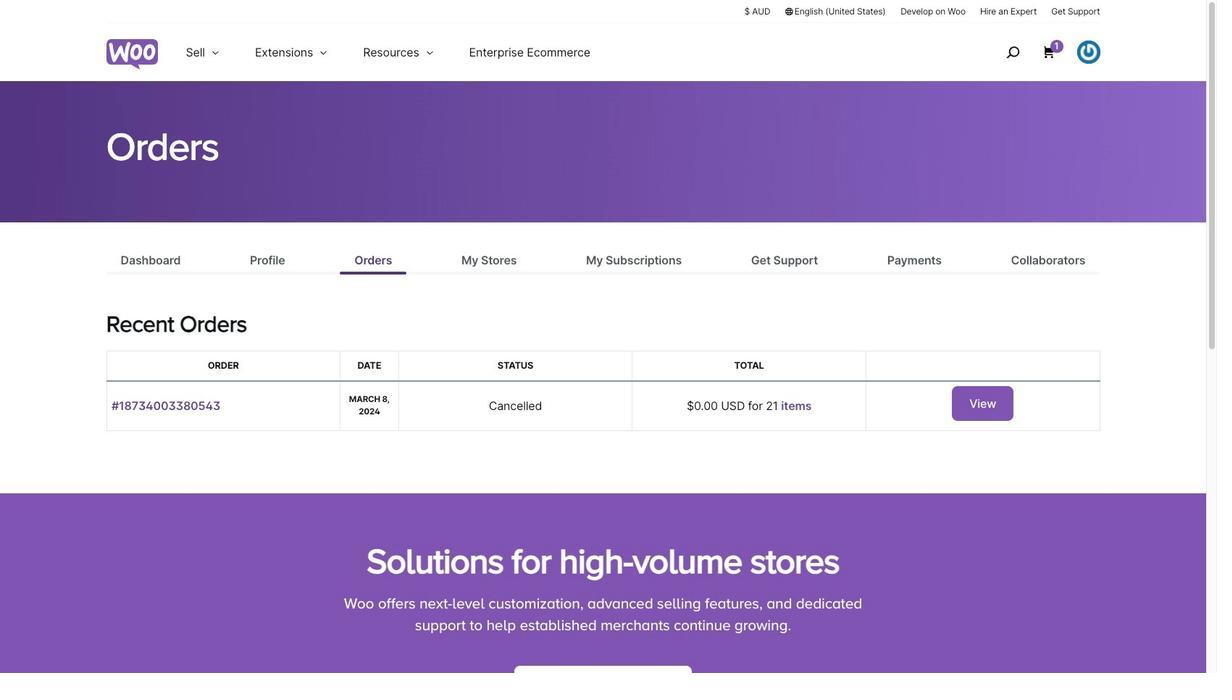 Task type: vqa. For each thing, say whether or not it's contained in the screenshot.
Open account menu icon
yes



Task type: locate. For each thing, give the bounding box(es) containing it.
open account menu image
[[1077, 41, 1100, 64]]



Task type: describe. For each thing, give the bounding box(es) containing it.
service navigation menu element
[[975, 29, 1100, 76]]

search image
[[1001, 41, 1024, 64]]



